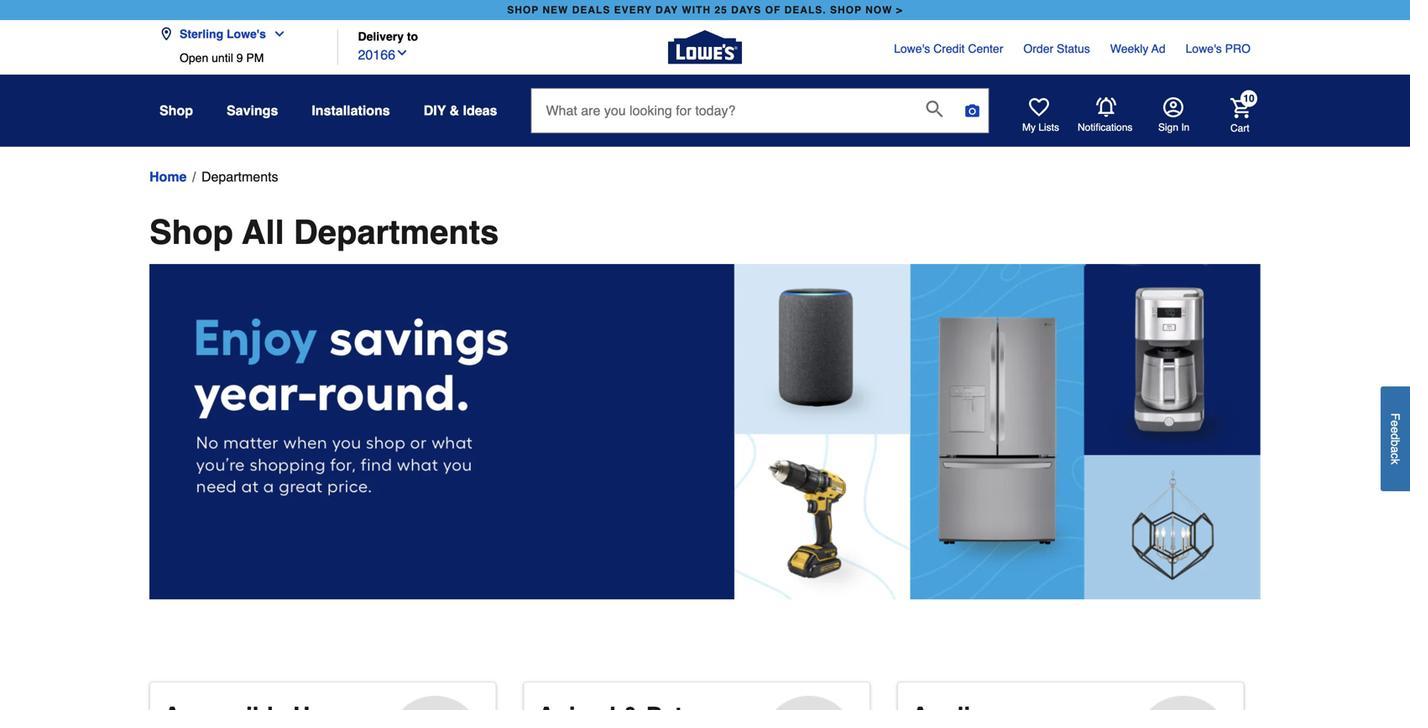 Task type: describe. For each thing, give the bounding box(es) containing it.
my lists link
[[1022, 97, 1059, 134]]

a
[[1389, 447, 1402, 454]]

k
[[1389, 459, 1402, 465]]

lowe's for lowe's pro
[[1186, 42, 1222, 55]]

ideas
[[463, 103, 497, 118]]

now
[[865, 4, 893, 16]]

order status
[[1023, 42, 1090, 55]]

savings button
[[227, 96, 278, 126]]

pro
[[1225, 42, 1251, 55]]

delivery to
[[358, 30, 418, 43]]

0 horizontal spatial chevron down image
[[266, 27, 286, 41]]

25
[[715, 4, 727, 16]]

search image
[[926, 101, 943, 118]]

f
[[1389, 414, 1402, 421]]

lists
[[1038, 122, 1059, 133]]

order
[[1023, 42, 1053, 55]]

chevron down image inside 20166 "button"
[[395, 46, 409, 60]]

9
[[236, 51, 243, 65]]

camera image
[[964, 102, 981, 119]]

f e e d b a c k
[[1389, 414, 1402, 465]]

deals
[[572, 4, 610, 16]]

diy & ideas
[[424, 103, 497, 118]]

shop new deals every day with 25 days of deals. shop now > link
[[504, 0, 906, 20]]

new
[[542, 4, 568, 16]]

with
[[682, 4, 711, 16]]

2 shop from the left
[[830, 4, 862, 16]]

1 e from the top
[[1389, 421, 1402, 427]]

delivery
[[358, 30, 404, 43]]

to
[[407, 30, 418, 43]]

animal & pet care image
[[762, 697, 856, 711]]

credit
[[933, 42, 965, 55]]

savings
[[227, 103, 278, 118]]

in
[[1181, 122, 1190, 133]]

lowe's inside sterling lowe's button
[[227, 27, 266, 41]]

20166 button
[[358, 43, 409, 65]]

diy & ideas button
[[424, 96, 497, 126]]

sterling lowe's button
[[159, 17, 293, 51]]

order status link
[[1023, 40, 1090, 57]]

0 vertical spatial departments
[[201, 169, 278, 185]]

center
[[968, 42, 1003, 55]]

>
[[896, 4, 903, 16]]

sign in button
[[1158, 97, 1190, 134]]

all
[[242, 213, 284, 252]]

lowe's for lowe's credit center
[[894, 42, 930, 55]]

lowe's home improvement account image
[[1163, 97, 1183, 118]]

weekly ad
[[1110, 42, 1165, 55]]

1 horizontal spatial departments
[[294, 213, 499, 252]]

every
[[614, 4, 652, 16]]

appliances image
[[1136, 697, 1230, 711]]

installations
[[312, 103, 390, 118]]

&
[[449, 103, 459, 118]]

shop all departments
[[149, 213, 499, 252]]

weekly ad link
[[1110, 40, 1165, 57]]

b
[[1389, 440, 1402, 447]]

lowe's home improvement logo image
[[668, 10, 742, 84]]

weekly
[[1110, 42, 1148, 55]]

lowe's pro link
[[1186, 40, 1251, 57]]



Task type: vqa. For each thing, say whether or not it's contained in the screenshot.
delivery to
yes



Task type: locate. For each thing, give the bounding box(es) containing it.
lowe's inside lowe's credit center link
[[894, 42, 930, 55]]

e up d
[[1389, 421, 1402, 427]]

lowe's left pro
[[1186, 42, 1222, 55]]

shop for shop all departments
[[149, 213, 233, 252]]

e
[[1389, 421, 1402, 427], [1389, 427, 1402, 434]]

Search Query text field
[[532, 89, 913, 133]]

lowe's
[[227, 27, 266, 41], [894, 42, 930, 55], [1186, 42, 1222, 55]]

lowe's home improvement notification center image
[[1096, 97, 1116, 118]]

1 vertical spatial shop
[[149, 213, 233, 252]]

1 vertical spatial departments
[[294, 213, 499, 252]]

lowe's credit center link
[[894, 40, 1003, 57]]

sign in
[[1158, 122, 1190, 133]]

1 vertical spatial chevron down image
[[395, 46, 409, 60]]

home
[[149, 169, 187, 185]]

chevron down image
[[266, 27, 286, 41], [395, 46, 409, 60]]

home link
[[149, 167, 187, 187]]

installations button
[[312, 96, 390, 126]]

shop button
[[159, 96, 193, 126]]

sterling
[[180, 27, 223, 41]]

shop
[[507, 4, 539, 16], [830, 4, 862, 16]]

enjoy savings year-round. no matter what you're shopping for, find what you need at a great price. image
[[149, 264, 1261, 600]]

shop down the open
[[159, 103, 193, 118]]

1 horizontal spatial lowe's
[[894, 42, 930, 55]]

shop down home link
[[149, 213, 233, 252]]

cart
[[1230, 122, 1249, 134]]

shop left 'new'
[[507, 4, 539, 16]]

lowe's home improvement lists image
[[1029, 97, 1049, 118]]

departments
[[201, 169, 278, 185], [294, 213, 499, 252]]

shop
[[159, 103, 193, 118], [149, 213, 233, 252]]

0 vertical spatial shop
[[159, 103, 193, 118]]

c
[[1389, 454, 1402, 459]]

sterling lowe's
[[180, 27, 266, 41]]

2 e from the top
[[1389, 427, 1402, 434]]

day
[[656, 4, 678, 16]]

days
[[731, 4, 762, 16]]

pm
[[246, 51, 264, 65]]

0 vertical spatial chevron down image
[[266, 27, 286, 41]]

0 horizontal spatial lowe's
[[227, 27, 266, 41]]

0 horizontal spatial departments
[[201, 169, 278, 185]]

2 horizontal spatial lowe's
[[1186, 42, 1222, 55]]

lowe's credit center
[[894, 42, 1003, 55]]

ad
[[1151, 42, 1165, 55]]

0 horizontal spatial shop
[[507, 4, 539, 16]]

1 horizontal spatial chevron down image
[[395, 46, 409, 60]]

shop new deals every day with 25 days of deals. shop now >
[[507, 4, 903, 16]]

departments link
[[201, 167, 278, 187]]

d
[[1389, 434, 1402, 440]]

status
[[1057, 42, 1090, 55]]

lowe's pro
[[1186, 42, 1251, 55]]

accessible home image
[[388, 697, 482, 711]]

20166
[[358, 47, 395, 63]]

lowe's home improvement cart image
[[1230, 98, 1251, 118]]

10
[[1243, 93, 1254, 104]]

of
[[765, 4, 781, 16]]

my
[[1022, 122, 1036, 133]]

notifications
[[1078, 122, 1133, 133]]

diy
[[424, 103, 446, 118]]

my lists
[[1022, 122, 1059, 133]]

1 horizontal spatial shop
[[830, 4, 862, 16]]

shop for shop
[[159, 103, 193, 118]]

None search field
[[531, 88, 989, 149]]

open until 9 pm
[[180, 51, 264, 65]]

1 shop from the left
[[507, 4, 539, 16]]

location image
[[159, 27, 173, 41]]

shop left now
[[830, 4, 862, 16]]

open
[[180, 51, 208, 65]]

deals.
[[784, 4, 826, 16]]

f e e d b a c k button
[[1381, 387, 1410, 492]]

e up b
[[1389, 427, 1402, 434]]

lowe's up "9" at the top left
[[227, 27, 266, 41]]

lowe's left credit
[[894, 42, 930, 55]]

sign
[[1158, 122, 1178, 133]]

until
[[212, 51, 233, 65]]



